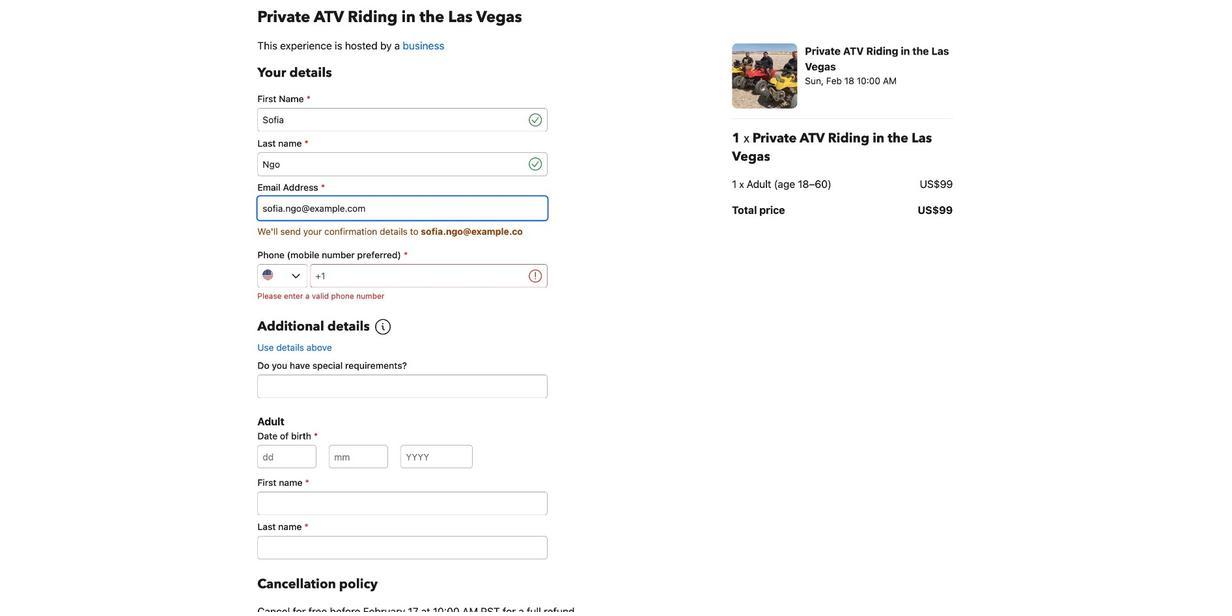 Task type: locate. For each thing, give the bounding box(es) containing it.
None email field
[[257, 197, 547, 220]]

mm field
[[329, 446, 388, 469]]

alert
[[257, 291, 547, 302]]

None field
[[257, 108, 526, 132], [257, 153, 526, 176], [257, 375, 547, 399], [257, 492, 547, 516], [257, 537, 547, 560], [257, 108, 526, 132], [257, 153, 526, 176], [257, 375, 547, 399], [257, 492, 547, 516], [257, 537, 547, 560]]



Task type: vqa. For each thing, say whether or not it's contained in the screenshot.
bottom cars
no



Task type: describe. For each thing, give the bounding box(es) containing it.
dd field
[[257, 446, 316, 469]]

YYYY field
[[401, 446, 472, 469]]

Phone (mobile number preferred) telephone field
[[330, 265, 526, 288]]



